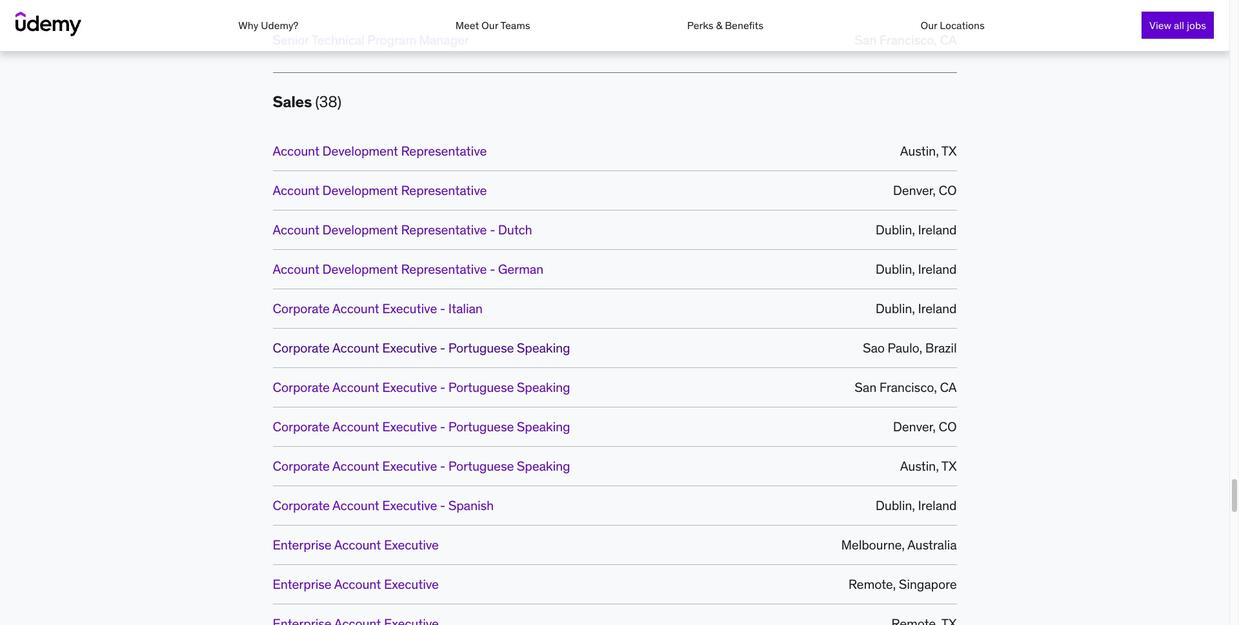 Task type: describe. For each thing, give the bounding box(es) containing it.
2 development from the top
[[323, 182, 398, 198]]

dublin, for italian
[[876, 300, 916, 316]]

german
[[498, 261, 544, 277]]

enterprise account executive for melbourne, australia
[[273, 536, 439, 553]]

4 corporate from the top
[[273, 418, 330, 434]]

australia
[[908, 536, 957, 553]]

udemy image
[[15, 12, 81, 36]]

6 corporate from the top
[[273, 497, 330, 513]]

account development representative - dutch
[[273, 221, 533, 237]]

ireland for corporate account executive - spanish
[[919, 497, 957, 513]]

speaking for austin, tx
[[517, 458, 571, 474]]

view all jobs
[[1150, 19, 1207, 32]]

senior technical program manager
[[273, 32, 469, 48]]

dublin, ireland for account development representative - dutch
[[876, 221, 957, 237]]

sales
[[273, 92, 312, 112]]

2 corporate from the top
[[273, 340, 330, 356]]

meet
[[456, 19, 479, 32]]

portuguese for sao paulo, brazil
[[449, 340, 514, 356]]

1 development from the top
[[323, 143, 398, 159]]

2 our from the left
[[921, 19, 938, 32]]

paulo,
[[888, 340, 923, 356]]

speaking for denver, co
[[517, 418, 571, 434]]

speaking for san francisco, ca
[[517, 379, 571, 395]]

(38)
[[315, 92, 342, 112]]

manager
[[419, 32, 469, 48]]

perks & benefits
[[688, 19, 764, 32]]

corporate account executive - portuguese speaking for austin, tx
[[273, 458, 571, 474]]

portuguese for denver, co
[[449, 418, 514, 434]]

ireland for corporate account executive - italian
[[919, 300, 957, 316]]

corporate account executive - italian
[[273, 300, 483, 316]]

why udemy?
[[238, 19, 299, 32]]

enterprise for melbourne, australia
[[273, 536, 332, 553]]

co for corporate account executive - portuguese speaking
[[939, 418, 957, 434]]

denver, for corporate account executive - portuguese speaking
[[894, 418, 936, 434]]

enterprise account executive for remote, singapore
[[273, 576, 439, 592]]

corporate account executive - portuguese speaking for san francisco, ca
[[273, 379, 571, 395]]

4 representative from the top
[[401, 261, 487, 277]]

&
[[716, 19, 723, 32]]

dublin, for german
[[876, 261, 916, 277]]

1 representative from the top
[[401, 143, 487, 159]]

our locations link
[[921, 19, 985, 32]]

benefits
[[725, 19, 764, 32]]

austin, for corporate account executive - portuguese speaking
[[901, 458, 939, 474]]

ca for senior technical program manager
[[941, 32, 957, 48]]

jobs
[[1188, 19, 1207, 32]]

1 our from the left
[[482, 19, 499, 32]]

account development representative for austin, tx
[[273, 143, 487, 159]]

co for account development representative
[[939, 182, 957, 198]]

view
[[1150, 19, 1172, 32]]

corporate account executive - portuguese speaking for denver, co
[[273, 418, 571, 434]]

singapore
[[899, 576, 957, 592]]

corporate account executive - spanish
[[273, 497, 494, 513]]

program
[[368, 32, 416, 48]]

perks & benefits link
[[688, 19, 764, 32]]

our locations
[[921, 19, 985, 32]]

all
[[1175, 19, 1185, 32]]

ireland for account development representative - german
[[919, 261, 957, 277]]

dublin, for dutch
[[876, 221, 916, 237]]

locations
[[940, 19, 985, 32]]

italian
[[449, 300, 483, 316]]

brazil
[[926, 340, 957, 356]]

san francisco, ca for senior technical program manager
[[855, 32, 957, 48]]

5 corporate from the top
[[273, 458, 330, 474]]



Task type: vqa. For each thing, say whether or not it's contained in the screenshot.
2nd the "Francisco," from the bottom of the page
yes



Task type: locate. For each thing, give the bounding box(es) containing it.
2 denver, co from the top
[[894, 418, 957, 434]]

1 vertical spatial san francisco, ca
[[855, 379, 957, 395]]

ireland
[[919, 221, 957, 237], [919, 261, 957, 277], [919, 300, 957, 316], [919, 497, 957, 513]]

account development representative
[[273, 143, 487, 159], [273, 182, 487, 198]]

1 vertical spatial austin, tx
[[901, 458, 957, 474]]

spanish
[[449, 497, 494, 513]]

portuguese for austin, tx
[[449, 458, 514, 474]]

2 san francisco, ca from the top
[[855, 379, 957, 395]]

2 francisco, from the top
[[880, 379, 938, 395]]

san
[[855, 32, 877, 48], [855, 379, 877, 395]]

meet our teams link
[[456, 19, 531, 32]]

perks
[[688, 19, 714, 32]]

1 co from the top
[[939, 182, 957, 198]]

1 tx from the top
[[942, 143, 957, 159]]

2 enterprise from the top
[[273, 576, 332, 592]]

3 corporate account executive - portuguese speaking from the top
[[273, 418, 571, 434]]

dublin, for spanish
[[876, 497, 916, 513]]

denver, for account development representative
[[894, 182, 936, 198]]

remote,
[[849, 576, 896, 592]]

3 corporate from the top
[[273, 379, 330, 395]]

why
[[238, 19, 259, 32]]

1 austin, from the top
[[901, 143, 939, 159]]

account
[[273, 143, 320, 159], [273, 182, 320, 198], [273, 221, 320, 237], [273, 261, 320, 277], [333, 300, 379, 316], [333, 340, 379, 356], [333, 379, 379, 395], [333, 418, 379, 434], [333, 458, 379, 474], [333, 497, 379, 513], [334, 536, 381, 553], [334, 576, 381, 592]]

1 portuguese from the top
[[449, 340, 514, 356]]

0 vertical spatial account development representative
[[273, 143, 487, 159]]

1 horizontal spatial our
[[921, 19, 938, 32]]

0 vertical spatial denver,
[[894, 182, 936, 198]]

0 vertical spatial francisco,
[[880, 32, 938, 48]]

ca down brazil
[[941, 379, 957, 395]]

enterprise for remote, singapore
[[273, 576, 332, 592]]

development up corporate account executive - italian
[[323, 261, 398, 277]]

account development representative - german
[[273, 261, 544, 277]]

1 vertical spatial enterprise account executive
[[273, 576, 439, 592]]

executive
[[382, 300, 437, 316], [382, 340, 437, 356], [382, 379, 437, 395], [382, 418, 437, 434], [382, 458, 437, 474], [382, 497, 437, 513], [384, 536, 439, 553], [384, 576, 439, 592]]

austin,
[[901, 143, 939, 159], [901, 458, 939, 474]]

1 san francisco, ca from the top
[[855, 32, 957, 48]]

0 horizontal spatial our
[[482, 19, 499, 32]]

1 vertical spatial ca
[[941, 379, 957, 395]]

0 vertical spatial enterprise
[[273, 536, 332, 553]]

4 corporate account executive - portuguese speaking from the top
[[273, 458, 571, 474]]

2 denver, from the top
[[894, 418, 936, 434]]

representative
[[401, 143, 487, 159], [401, 182, 487, 198], [401, 221, 487, 237], [401, 261, 487, 277]]

our
[[482, 19, 499, 32], [921, 19, 938, 32]]

sales (38)
[[273, 92, 342, 112]]

dublin, ireland for account development representative - german
[[876, 261, 957, 277]]

2 austin, tx from the top
[[901, 458, 957, 474]]

1 dublin, ireland from the top
[[876, 221, 957, 237]]

melbourne,
[[842, 536, 905, 553]]

remote, singapore
[[849, 576, 957, 592]]

enterprise
[[273, 536, 332, 553], [273, 576, 332, 592]]

sao
[[863, 340, 885, 356]]

dutch
[[498, 221, 533, 237]]

2 dublin, ireland from the top
[[876, 261, 957, 277]]

1 vertical spatial denver, co
[[894, 418, 957, 434]]

0 vertical spatial san
[[855, 32, 877, 48]]

dublin, ireland for corporate account executive - italian
[[876, 300, 957, 316]]

1 vertical spatial co
[[939, 418, 957, 434]]

1 austin, tx from the top
[[901, 143, 957, 159]]

1 francisco, from the top
[[880, 32, 938, 48]]

sao paulo, brazil
[[863, 340, 957, 356]]

francisco, for senior technical program manager
[[880, 32, 938, 48]]

0 vertical spatial denver, co
[[894, 182, 957, 198]]

1 enterprise account executive from the top
[[273, 536, 439, 553]]

ca
[[941, 32, 957, 48], [941, 379, 957, 395]]

francisco, down our locations
[[880, 32, 938, 48]]

1 corporate account executive - portuguese speaking from the top
[[273, 340, 571, 356]]

austin, tx for corporate account executive - portuguese speaking
[[901, 458, 957, 474]]

2 san from the top
[[855, 379, 877, 395]]

francisco, for corporate account executive - portuguese speaking
[[880, 379, 938, 395]]

2 ireland from the top
[[919, 261, 957, 277]]

-
[[490, 221, 495, 237], [490, 261, 495, 277], [440, 300, 446, 316], [440, 340, 446, 356], [440, 379, 446, 395], [440, 418, 446, 434], [440, 458, 446, 474], [440, 497, 446, 513]]

our right meet
[[482, 19, 499, 32]]

corporate
[[273, 300, 330, 316], [273, 340, 330, 356], [273, 379, 330, 395], [273, 418, 330, 434], [273, 458, 330, 474], [273, 497, 330, 513]]

portuguese
[[449, 340, 514, 356], [449, 379, 514, 395], [449, 418, 514, 434], [449, 458, 514, 474]]

2 portuguese from the top
[[449, 379, 514, 395]]

tx for corporate account executive - portuguese speaking
[[942, 458, 957, 474]]

tx for account development representative
[[942, 143, 957, 159]]

meet our teams
[[456, 19, 531, 32]]

4 development from the top
[[323, 261, 398, 277]]

corporate account executive - portuguese speaking for sao paulo, brazil
[[273, 340, 571, 356]]

enterprise account executive
[[273, 536, 439, 553], [273, 576, 439, 592]]

ireland for account development representative - dutch
[[919, 221, 957, 237]]

senior
[[273, 32, 309, 48]]

1 vertical spatial enterprise
[[273, 576, 332, 592]]

0 vertical spatial san francisco, ca
[[855, 32, 957, 48]]

corporate account executive - portuguese speaking
[[273, 340, 571, 356], [273, 379, 571, 395], [273, 418, 571, 434], [273, 458, 571, 474]]

why udemy? link
[[238, 19, 299, 32]]

melbourne, australia
[[842, 536, 957, 553]]

1 vertical spatial francisco,
[[880, 379, 938, 395]]

denver, co for corporate account executive - portuguese speaking
[[894, 418, 957, 434]]

0 vertical spatial ca
[[941, 32, 957, 48]]

3 representative from the top
[[401, 221, 487, 237]]

san francisco, ca for corporate account executive - portuguese speaking
[[855, 379, 957, 395]]

our left the locations
[[921, 19, 938, 32]]

1 vertical spatial account development representative
[[273, 182, 487, 198]]

1 enterprise from the top
[[273, 536, 332, 553]]

1 speaking from the top
[[517, 340, 571, 356]]

udemy?
[[261, 19, 299, 32]]

4 ireland from the top
[[919, 497, 957, 513]]

2 austin, from the top
[[901, 458, 939, 474]]

speaking
[[517, 340, 571, 356], [517, 379, 571, 395], [517, 418, 571, 434], [517, 458, 571, 474]]

1 corporate from the top
[[273, 300, 330, 316]]

ca down our locations
[[941, 32, 957, 48]]

2 corporate account executive - portuguese speaking from the top
[[273, 379, 571, 395]]

3 ireland from the top
[[919, 300, 957, 316]]

denver, co for account development representative
[[894, 182, 957, 198]]

1 dublin, from the top
[[876, 221, 916, 237]]

4 dublin, ireland from the top
[[876, 497, 957, 513]]

development up account development representative - dutch
[[323, 182, 398, 198]]

francisco, down sao paulo, brazil
[[880, 379, 938, 395]]

1 account development representative from the top
[[273, 143, 487, 159]]

2 tx from the top
[[942, 458, 957, 474]]

ca for corporate account executive - portuguese speaking
[[941, 379, 957, 395]]

portuguese for san francisco, ca
[[449, 379, 514, 395]]

san francisco, ca
[[855, 32, 957, 48], [855, 379, 957, 395]]

teams
[[501, 19, 531, 32]]

1 vertical spatial austin,
[[901, 458, 939, 474]]

francisco,
[[880, 32, 938, 48], [880, 379, 938, 395]]

0 vertical spatial enterprise account executive
[[273, 536, 439, 553]]

san for senior technical program manager
[[855, 32, 877, 48]]

1 san from the top
[[855, 32, 877, 48]]

2 representative from the top
[[401, 182, 487, 198]]

austin, tx
[[901, 143, 957, 159], [901, 458, 957, 474]]

speaking for sao paulo, brazil
[[517, 340, 571, 356]]

4 speaking from the top
[[517, 458, 571, 474]]

dublin,
[[876, 221, 916, 237], [876, 261, 916, 277], [876, 300, 916, 316], [876, 497, 916, 513]]

0 vertical spatial co
[[939, 182, 957, 198]]

san for corporate account executive - portuguese speaking
[[855, 379, 877, 395]]

3 portuguese from the top
[[449, 418, 514, 434]]

1 vertical spatial denver,
[[894, 418, 936, 434]]

2 co from the top
[[939, 418, 957, 434]]

1 denver, from the top
[[894, 182, 936, 198]]

view all jobs link
[[1142, 12, 1215, 39]]

dublin, ireland
[[876, 221, 957, 237], [876, 261, 957, 277], [876, 300, 957, 316], [876, 497, 957, 513]]

tx
[[942, 143, 957, 159], [942, 458, 957, 474]]

account development representative for denver, co
[[273, 182, 487, 198]]

3 speaking from the top
[[517, 418, 571, 434]]

denver, co
[[894, 182, 957, 198], [894, 418, 957, 434]]

1 denver, co from the top
[[894, 182, 957, 198]]

1 vertical spatial san
[[855, 379, 877, 395]]

san francisco, ca down paulo, in the right bottom of the page
[[855, 379, 957, 395]]

1 vertical spatial tx
[[942, 458, 957, 474]]

austin, tx for account development representative
[[901, 143, 957, 159]]

development down (38)
[[323, 143, 398, 159]]

0 vertical spatial tx
[[942, 143, 957, 159]]

0 vertical spatial austin,
[[901, 143, 939, 159]]

dublin, ireland for corporate account executive - spanish
[[876, 497, 957, 513]]

2 speaking from the top
[[517, 379, 571, 395]]

4 portuguese from the top
[[449, 458, 514, 474]]

technical
[[312, 32, 365, 48]]

san francisco, ca down our locations
[[855, 32, 957, 48]]

2 dublin, from the top
[[876, 261, 916, 277]]

2 enterprise account executive from the top
[[273, 576, 439, 592]]

4 dublin, from the top
[[876, 497, 916, 513]]

1 ca from the top
[[941, 32, 957, 48]]

2 account development representative from the top
[[273, 182, 487, 198]]

austin, for account development representative
[[901, 143, 939, 159]]

2 ca from the top
[[941, 379, 957, 395]]

denver,
[[894, 182, 936, 198], [894, 418, 936, 434]]

co
[[939, 182, 957, 198], [939, 418, 957, 434]]

1 ireland from the top
[[919, 221, 957, 237]]

development up account development representative - german
[[323, 221, 398, 237]]

0 vertical spatial austin, tx
[[901, 143, 957, 159]]

development
[[323, 143, 398, 159], [323, 182, 398, 198], [323, 221, 398, 237], [323, 261, 398, 277]]

3 dublin, from the top
[[876, 300, 916, 316]]

3 dublin, ireland from the top
[[876, 300, 957, 316]]

3 development from the top
[[323, 221, 398, 237]]



